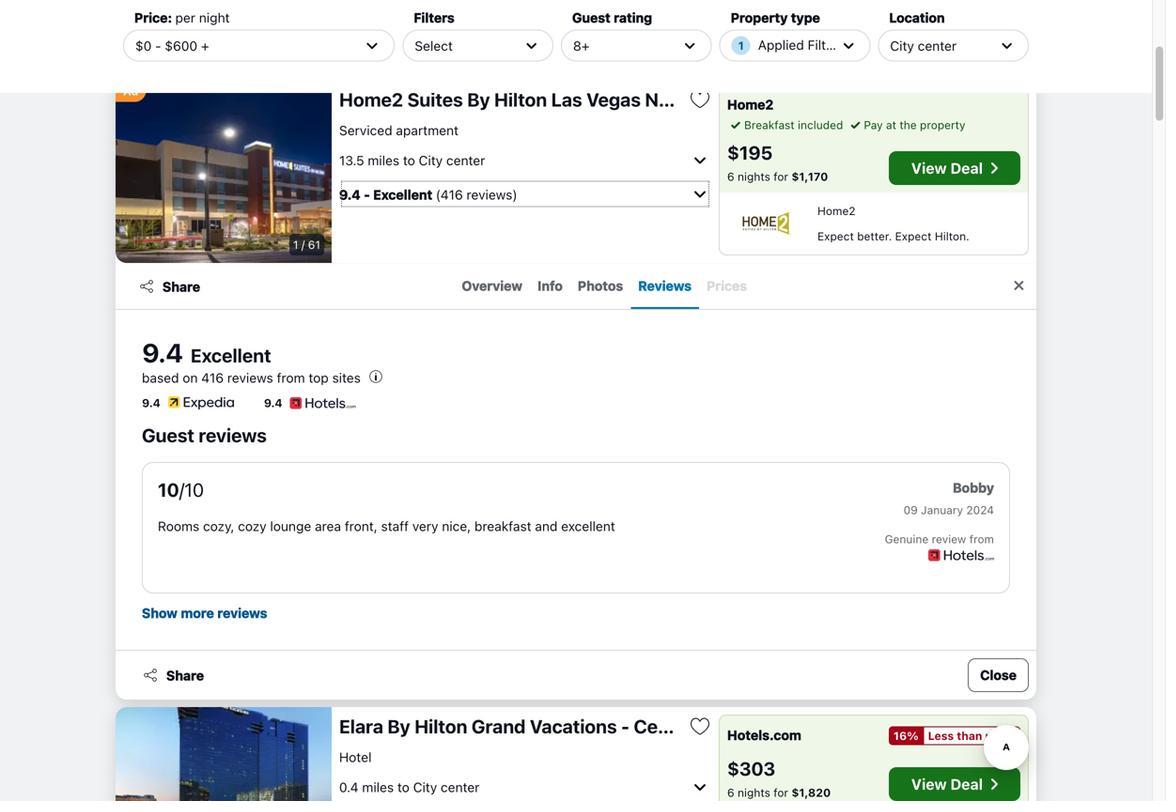 Task type: locate. For each thing, give the bounding box(es) containing it.
0 vertical spatial guest
[[573, 10, 611, 25]]

for for $195
[[774, 170, 789, 183]]

deal
[[951, 159, 983, 177], [951, 776, 983, 794]]

1 vertical spatial nights
[[738, 787, 771, 800]]

hotel button
[[339, 750, 372, 766]]

- left center
[[621, 716, 630, 738]]

0 horizontal spatial 1
[[293, 238, 298, 251]]

cozy
[[238, 519, 267, 534]]

usual
[[986, 730, 1016, 743]]

to left "us" on the top of page
[[197, 46, 208, 59]]

view deal button down property
[[889, 151, 1021, 185]]

0 horizontal spatial expect
[[818, 230, 854, 243]]

center up (416
[[447, 153, 485, 168]]

8+
[[573, 38, 590, 53]]

1 vertical spatial view deal
[[912, 776, 983, 794]]

home2 up the breakfast
[[728, 97, 774, 112]]

city center
[[891, 38, 957, 53]]

1 horizontal spatial hilton
[[494, 88, 547, 110]]

hilton left grand
[[415, 716, 468, 738]]

0 horizontal spatial guest
[[142, 424, 195, 447]]

applied filters
[[758, 37, 845, 53]]

2 vertical spatial to
[[398, 780, 410, 796]]

city down location
[[891, 38, 915, 53]]

hotels.com
[[728, 728, 802, 744]]

$600
[[165, 38, 198, 53]]

of
[[319, 6, 336, 26]]

9.4 button down on on the top left of the page
[[142, 394, 234, 413]]

by right the suites
[[467, 88, 490, 110]]

0 vertical spatial hotels.com image
[[290, 394, 356, 413]]

view deal button
[[889, 151, 1021, 185], [889, 768, 1021, 802]]

front,
[[345, 519, 378, 534]]

0 vertical spatial view deal button
[[889, 151, 1021, 185]]

1 nights from the top
[[738, 170, 771, 183]]

0 vertical spatial miles
[[368, 153, 400, 168]]

2 vertical spatial reviews
[[217, 606, 267, 621]]

1 vertical spatial 1
[[293, 238, 298, 251]]

info button
[[530, 264, 571, 309]]

genuine
[[885, 533, 929, 546]]

from left top
[[277, 370, 305, 386]]

1 vertical spatial to
[[403, 153, 415, 168]]

criteria.
[[380, 6, 443, 26]]

vacations
[[530, 716, 617, 738]]

2 for from the top
[[774, 787, 789, 800]]

1 horizontal spatial guest
[[573, 10, 611, 25]]

$0
[[135, 38, 152, 53]]

to down the serviced apartment button
[[403, 153, 415, 168]]

6
[[728, 170, 735, 183], [728, 787, 735, 800]]

guest
[[573, 10, 611, 25], [142, 424, 195, 447]]

- for 9.4
[[364, 187, 370, 202]]

by right elara
[[388, 716, 411, 738]]

city inside the '13.5 miles to city center' button
[[419, 153, 443, 168]]

2 6 from the top
[[728, 787, 735, 800]]

these
[[116, 6, 165, 26]]

expedia image
[[168, 394, 234, 413]]

price:
[[134, 10, 172, 25]]

9.4 down '13.5'
[[339, 187, 361, 202]]

from down 2024
[[970, 533, 995, 546]]

- down '13.5'
[[364, 187, 370, 202]]

for left $1,820
[[774, 787, 789, 800]]

6 down $195 at the right of page
[[728, 170, 735, 183]]

1 view deal from the top
[[912, 159, 983, 177]]

9.4 button down top
[[264, 394, 356, 413]]

center
[[918, 38, 957, 53], [447, 153, 485, 168], [441, 780, 480, 796]]

grand
[[472, 716, 526, 738]]

1 horizontal spatial hotels.com image
[[929, 549, 995, 562]]

1 deal from the top
[[951, 159, 983, 177]]

serviced apartment button
[[339, 122, 459, 138]]

rooms
[[158, 519, 200, 534]]

10 /10
[[158, 479, 204, 501]]

1 vertical spatial 6
[[728, 787, 735, 800]]

0 vertical spatial by
[[467, 88, 490, 110]]

0 vertical spatial deal
[[951, 159, 983, 177]]

1 vertical spatial share
[[166, 668, 204, 684]]

- right "$0"
[[155, 38, 161, 53]]

9.4 down based on 416 reviews from top sites
[[264, 397, 283, 410]]

to
[[197, 46, 208, 59], [403, 153, 415, 168], [398, 780, 410, 796]]

how payments to us affect ranking button
[[116, 46, 325, 65]]

0 horizontal spatial hotels.com image
[[290, 394, 356, 413]]

expect
[[818, 230, 854, 243], [896, 230, 932, 243]]

1 for from the top
[[774, 170, 789, 183]]

center down location
[[918, 38, 957, 53]]

for
[[774, 170, 789, 183], [774, 787, 789, 800]]

hotels.com image down top
[[290, 394, 356, 413]]

and
[[535, 519, 558, 534]]

2 vertical spatial city
[[413, 780, 437, 796]]

excellent down 13.5 miles to city center
[[373, 187, 433, 202]]

1 horizontal spatial 9.4 button
[[264, 394, 356, 413]]

guest down expedia image at left
[[142, 424, 195, 447]]

tab list containing overview
[[212, 264, 998, 309]]

0 vertical spatial center
[[918, 38, 957, 53]]

home2 down $1,170
[[818, 204, 856, 218]]

share up 9.4 excellent
[[163, 279, 200, 294]]

nights for $195
[[738, 170, 771, 183]]

0 vertical spatial to
[[197, 46, 208, 59]]

rating
[[614, 10, 653, 25]]

view for $195
[[912, 159, 947, 177]]

0 vertical spatial view deal
[[912, 159, 983, 177]]

0 vertical spatial -
[[155, 38, 161, 53]]

1 horizontal spatial from
[[970, 533, 995, 546]]

416
[[201, 370, 224, 386]]

rooms cozy, cozy lounge area front, staff very nice, breakfast and excellent
[[158, 519, 616, 534]]

cozy,
[[203, 519, 235, 534]]

city inside 0.4 miles to city center button
[[413, 780, 437, 796]]

0 horizontal spatial -
[[155, 38, 161, 53]]

1 vertical spatial view deal button
[[889, 768, 1021, 802]]

hilton left las
[[494, 88, 547, 110]]

$0 - $600 +
[[135, 38, 209, 53]]

nights down $303
[[738, 787, 771, 800]]

nights for $303
[[738, 787, 771, 800]]

home2 up serviced
[[339, 88, 403, 110]]

city for elara by hilton grand vacations - center strip
[[413, 780, 437, 796]]

hotels.com image down review
[[929, 549, 995, 562]]

stays
[[169, 6, 213, 26]]

(416
[[436, 187, 463, 202]]

1 down property
[[739, 39, 744, 52]]

1 vertical spatial miles
[[362, 780, 394, 796]]

view deal down less
[[912, 776, 983, 794]]

1 horizontal spatial 1
[[739, 39, 744, 52]]

reviews
[[227, 370, 273, 386], [199, 424, 267, 447], [217, 606, 267, 621]]

0 horizontal spatial 9.4 button
[[142, 394, 234, 413]]

1 left /
[[293, 238, 298, 251]]

for left $1,170
[[774, 170, 789, 183]]

1 view deal button from the top
[[889, 151, 1021, 185]]

share
[[163, 279, 200, 294], [166, 668, 204, 684]]

0 vertical spatial nights
[[738, 170, 771, 183]]

hotel
[[339, 750, 372, 766]]

overview
[[462, 278, 523, 294]]

city right 0.4
[[413, 780, 437, 796]]

2 view from the top
[[912, 776, 947, 794]]

reviews right more
[[217, 606, 267, 621]]

nice,
[[442, 519, 471, 534]]

nights down $195 at the right of page
[[738, 170, 771, 183]]

close button
[[969, 659, 1029, 693]]

to right 0.4
[[398, 780, 410, 796]]

expect left hilton.
[[896, 230, 932, 243]]

based on 416 reviews from top sites
[[142, 370, 361, 386]]

61
[[308, 238, 321, 251]]

0 horizontal spatial by
[[388, 716, 411, 738]]

share button up 9.4 excellent
[[127, 270, 212, 304]]

miles right 0.4
[[362, 780, 394, 796]]

- inside button
[[621, 716, 630, 738]]

less
[[929, 730, 954, 743]]

0 vertical spatial 6
[[728, 170, 735, 183]]

2 nights from the top
[[738, 787, 771, 800]]

city
[[891, 38, 915, 53], [419, 153, 443, 168], [413, 780, 437, 796]]

share down more
[[166, 668, 204, 684]]

tab list
[[212, 264, 998, 309]]

2 view deal from the top
[[912, 776, 983, 794]]

filters down type
[[808, 37, 845, 53]]

deal for $303
[[951, 776, 983, 794]]

center for elara by hilton grand vacations - center strip
[[441, 780, 480, 796]]

reviews right 416
[[227, 370, 273, 386]]

6 down $303
[[728, 787, 735, 800]]

9.4 button
[[142, 394, 234, 413], [264, 394, 356, 413]]

miles for home2
[[368, 153, 400, 168]]

view deal down property
[[912, 159, 983, 177]]

ad button
[[116, 80, 146, 102]]

home2 image
[[728, 211, 807, 237]]

0.4 miles to city center button
[[339, 773, 712, 802]]

1 vertical spatial filters
[[808, 37, 845, 53]]

bobby
[[953, 480, 995, 496]]

guest up 8+
[[573, 10, 611, 25]]

filters up select
[[414, 10, 455, 25]]

2 vertical spatial -
[[621, 716, 630, 738]]

1
[[739, 39, 744, 52], [293, 238, 298, 251]]

0 horizontal spatial hilton
[[415, 716, 468, 738]]

filters
[[414, 10, 455, 25], [808, 37, 845, 53]]

0 horizontal spatial from
[[277, 370, 305, 386]]

how payments to us affect ranking
[[116, 46, 301, 59]]

1 vertical spatial guest
[[142, 424, 195, 447]]

deal down property
[[951, 159, 983, 177]]

reviews inside show more reviews 'button'
[[217, 606, 267, 621]]

1 vertical spatial view
[[912, 776, 947, 794]]

view deal for $195
[[912, 159, 983, 177]]

reviews down expedia image at left
[[199, 424, 267, 447]]

0 vertical spatial for
[[774, 170, 789, 183]]

1 vertical spatial excellent
[[191, 345, 271, 367]]

deal down than
[[951, 776, 983, 794]]

9.4 up based
[[142, 338, 183, 369]]

match
[[216, 6, 267, 26]]

excellent inside 9.4 excellent
[[191, 345, 271, 367]]

1 vertical spatial -
[[364, 187, 370, 202]]

1 vertical spatial for
[[774, 787, 789, 800]]

2 horizontal spatial -
[[621, 716, 630, 738]]

view down less
[[912, 776, 947, 794]]

hilton.
[[935, 230, 970, 243]]

0 horizontal spatial excellent
[[191, 345, 271, 367]]

excellent up 416
[[191, 345, 271, 367]]

1 vertical spatial share button
[[131, 659, 215, 693]]

1 horizontal spatial expect
[[896, 230, 932, 243]]

city down 'apartment'
[[419, 153, 443, 168]]

1 horizontal spatial excellent
[[373, 187, 433, 202]]

2 vertical spatial center
[[441, 780, 480, 796]]

vegas
[[587, 88, 641, 110]]

breakfast
[[745, 118, 795, 132]]

0 vertical spatial share button
[[127, 270, 212, 304]]

0 vertical spatial excellent
[[373, 187, 433, 202]]

view deal button for $195
[[889, 151, 1021, 185]]

$1,820
[[792, 787, 831, 800]]

09
[[904, 504, 918, 517]]

0 vertical spatial filters
[[414, 10, 455, 25]]

expect left better.
[[818, 230, 854, 243]]

view deal
[[912, 159, 983, 177], [912, 776, 983, 794]]

home2 inside button
[[339, 88, 403, 110]]

1 vertical spatial city
[[419, 153, 443, 168]]

0 horizontal spatial home2
[[339, 88, 403, 110]]

1 6 from the top
[[728, 170, 735, 183]]

your
[[340, 6, 376, 26]]

center down grand
[[441, 780, 480, 796]]

view deal button down 16% less than usual
[[889, 768, 1021, 802]]

1 horizontal spatial -
[[364, 187, 370, 202]]

1 9.4 button from the left
[[142, 394, 234, 413]]

6 for $195
[[728, 170, 735, 183]]

+
[[201, 38, 209, 53]]

1 view from the top
[[912, 159, 947, 177]]

select
[[415, 38, 453, 53]]

location
[[890, 10, 945, 25]]

than
[[957, 730, 983, 743]]

view down property
[[912, 159, 947, 177]]

1 vertical spatial deal
[[951, 776, 983, 794]]

share button down show
[[131, 659, 215, 693]]

0 vertical spatial 1
[[739, 39, 744, 52]]

miles right '13.5'
[[368, 153, 400, 168]]

1 vertical spatial center
[[447, 153, 485, 168]]

2 view deal button from the top
[[889, 768, 1021, 802]]

0 vertical spatial share
[[163, 279, 200, 294]]

2 deal from the top
[[951, 776, 983, 794]]

0 vertical spatial hilton
[[494, 88, 547, 110]]

hotels.com image
[[290, 394, 356, 413], [929, 549, 995, 562]]

0 vertical spatial view
[[912, 159, 947, 177]]

1 for 1 / 61
[[293, 238, 298, 251]]



Task type: vqa. For each thing, say whether or not it's contained in the screenshot.
Hotels.com image to the left
yes



Task type: describe. For each thing, give the bounding box(es) containing it.
1 horizontal spatial by
[[467, 88, 490, 110]]

how
[[116, 46, 139, 59]]

property type
[[731, 10, 821, 25]]

home2 suites by hilton las vegas northwest button
[[339, 88, 738, 111]]

- for $0
[[155, 38, 161, 53]]

price: per night
[[134, 10, 230, 25]]

1 vertical spatial hotels.com image
[[929, 549, 995, 562]]

0.4
[[339, 780, 359, 796]]

reviews)
[[467, 187, 518, 202]]

payments
[[142, 46, 194, 59]]

area
[[315, 519, 341, 534]]

/10
[[179, 479, 204, 501]]

better.
[[858, 230, 892, 243]]

top
[[309, 370, 329, 386]]

the
[[900, 118, 917, 132]]

guest for guest rating
[[573, 10, 611, 25]]

0 vertical spatial city
[[891, 38, 915, 53]]

to for home2
[[403, 153, 415, 168]]

2 9.4 button from the left
[[264, 394, 356, 413]]

guest reviews
[[142, 424, 267, 447]]

1 horizontal spatial filters
[[808, 37, 845, 53]]

breakfast included button
[[728, 117, 844, 133]]

view deal button for $303
[[889, 768, 1021, 802]]

1 vertical spatial hilton
[[415, 716, 468, 738]]

0 vertical spatial from
[[277, 370, 305, 386]]

$1,170
[[792, 170, 829, 183]]

more
[[181, 606, 214, 621]]

0 horizontal spatial filters
[[414, 10, 455, 25]]

1 horizontal spatial home2
[[728, 97, 774, 112]]

center
[[634, 716, 694, 738]]

1 for 1
[[739, 39, 744, 52]]

suites
[[408, 88, 463, 110]]

us
[[211, 46, 224, 59]]

view deal for $303
[[912, 776, 983, 794]]

1 vertical spatial reviews
[[199, 424, 267, 447]]

overview button
[[455, 264, 530, 309]]

elara by hilton grand vacations - center strip, (las vegas, usa) image
[[116, 708, 332, 802]]

6 for $303
[[728, 787, 735, 800]]

1 vertical spatial by
[[388, 716, 411, 738]]

2 expect from the left
[[896, 230, 932, 243]]

guest for guest reviews
[[142, 424, 195, 447]]

breakfast
[[475, 519, 532, 534]]

2024
[[967, 504, 995, 517]]

breakfast included
[[745, 118, 844, 132]]

included
[[798, 118, 844, 132]]

13.5
[[339, 153, 364, 168]]

at
[[887, 118, 897, 132]]

per
[[175, 10, 196, 25]]

excellent
[[561, 519, 616, 534]]

applied
[[758, 37, 805, 53]]

$303
[[728, 758, 776, 780]]

16%
[[894, 730, 919, 743]]

sites
[[332, 370, 361, 386]]

pay
[[864, 118, 883, 132]]

night
[[199, 10, 230, 25]]

home2 suites by hilton las vegas northwest
[[339, 88, 738, 110]]

2 horizontal spatial home2
[[818, 204, 856, 218]]

6 nights for $1,820
[[728, 787, 831, 800]]

1 expect from the left
[[818, 230, 854, 243]]

genuine review from
[[885, 533, 995, 546]]

9.4 down based
[[142, 397, 161, 410]]

las
[[552, 88, 583, 110]]

miles for elara
[[362, 780, 394, 796]]

photos
[[578, 278, 624, 294]]

show more reviews
[[142, 606, 267, 621]]

type
[[791, 10, 821, 25]]

0.4 miles to city center
[[339, 780, 480, 796]]

6 nights for $1,170
[[728, 170, 829, 183]]

info
[[538, 278, 563, 294]]

these stays match some of your criteria.
[[116, 6, 443, 26]]

city for home2 suites by hilton las vegas northwest
[[419, 153, 443, 168]]

for for $303
[[774, 787, 789, 800]]

reviews
[[639, 278, 692, 294]]

pay at the property
[[864, 118, 966, 132]]

serviced apartment
[[339, 122, 459, 138]]

northwest
[[645, 88, 738, 110]]

ad
[[123, 85, 138, 98]]

some
[[271, 6, 316, 26]]

guest rating
[[573, 10, 653, 25]]

elara by hilton grand vacations - center strip button
[[339, 715, 741, 739]]

strip
[[699, 716, 741, 738]]

13.5 miles to city center button
[[339, 145, 712, 175]]

pay at the property button
[[847, 117, 966, 133]]

center for home2 suites by hilton las vegas northwest
[[447, 153, 485, 168]]

9.4 - excellent (416 reviews)
[[339, 187, 518, 202]]

deal for $195
[[951, 159, 983, 177]]

photos button
[[571, 264, 631, 309]]

to for elara
[[398, 780, 410, 796]]

bobby 09 january 2024
[[904, 480, 995, 517]]

view for $303
[[912, 776, 947, 794]]

9.4 excellent
[[142, 338, 271, 369]]

lounge
[[270, 519, 311, 534]]

/
[[302, 238, 305, 251]]

apartment
[[396, 122, 459, 138]]

review
[[932, 533, 967, 546]]

elara by hilton grand vacations - center strip
[[339, 716, 741, 738]]

reviews button
[[631, 264, 699, 309]]

show more reviews button
[[142, 604, 267, 624]]

0 vertical spatial reviews
[[227, 370, 273, 386]]

close
[[981, 668, 1017, 683]]

staff
[[381, 519, 409, 534]]

january
[[922, 504, 964, 517]]

1 vertical spatial from
[[970, 533, 995, 546]]

prices
[[707, 278, 748, 294]]

1 / 61
[[293, 238, 321, 251]]

home2 suites by hilton las vegas northwest, (las vegas, usa) image
[[116, 80, 332, 263]]

show
[[142, 606, 178, 621]]



